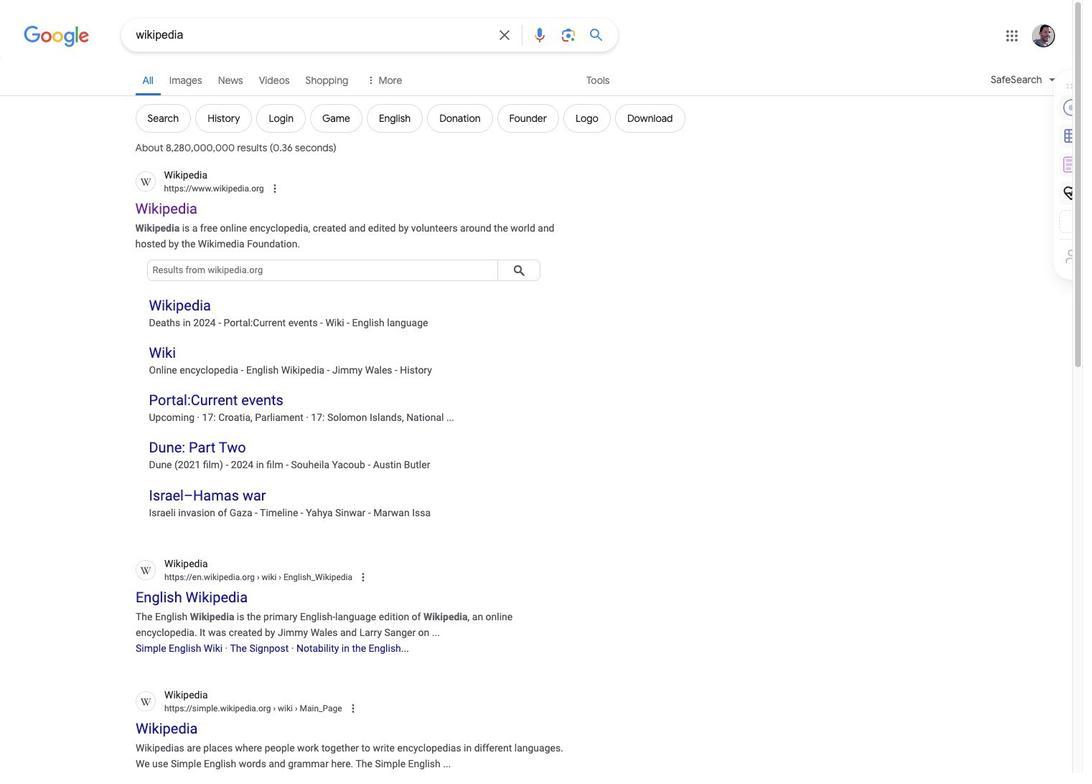 Task type: describe. For each thing, give the bounding box(es) containing it.
search by image image
[[559, 27, 577, 44]]

Search text field
[[136, 27, 487, 45]]

google image
[[23, 26, 89, 47]]

Results from wikipedia.org text field
[[147, 260, 498, 281]]



Task type: locate. For each thing, give the bounding box(es) containing it.
None text field
[[164, 571, 352, 584], [254, 573, 352, 583], [164, 571, 352, 584], [254, 573, 352, 583]]

None text field
[[164, 182, 264, 195], [164, 702, 342, 715], [271, 704, 342, 714], [164, 182, 264, 195], [164, 702, 342, 715], [271, 704, 342, 714]]

search icon image
[[508, 260, 529, 281]]

None search field
[[0, 18, 618, 52]]

navigation
[[0, 63, 1072, 98]]

search by voice image
[[531, 27, 548, 44]]



Task type: vqa. For each thing, say whether or not it's contained in the screenshot.
Search text field
yes



